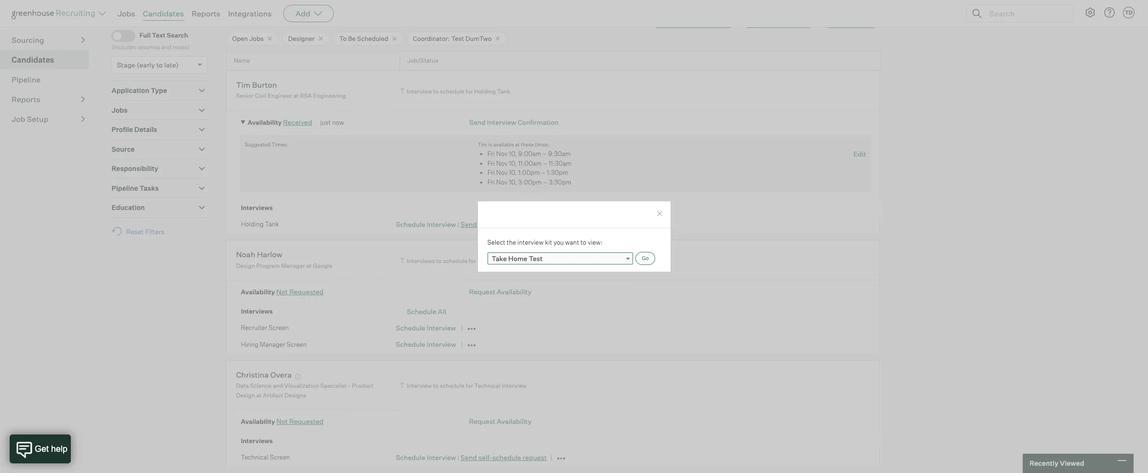 Task type: locate. For each thing, give the bounding box(es) containing it.
tank
[[497, 88, 511, 95], [265, 220, 279, 228]]

test
[[451, 35, 464, 42], [529, 255, 543, 263]]

0 vertical spatial request availability button
[[469, 288, 532, 296]]

1 job from the top
[[12, 15, 25, 25]]

test down interview
[[529, 255, 543, 263]]

11:00am
[[519, 160, 542, 167]]

2 request from the top
[[469, 418, 496, 426]]

1 vertical spatial request
[[523, 454, 547, 462]]

request
[[523, 220, 547, 228], [523, 454, 547, 462]]

go
[[642, 255, 649, 262]]

1 vertical spatial manager
[[260, 341, 285, 348]]

reset filters
[[126, 227, 165, 236]]

10, down available
[[509, 150, 517, 158]]

1 vertical spatial request
[[469, 418, 496, 426]]

9:00am
[[519, 150, 542, 158]]

schedule interview | send self-schedule request for technical screen
[[396, 454, 547, 462]]

10, left 1:00pm
[[509, 169, 517, 177]]

to be scheduled
[[339, 35, 388, 42]]

1:00pm
[[519, 169, 540, 177]]

1 vertical spatial schedule interview
[[396, 341, 456, 349]]

1 horizontal spatial reports
[[192, 9, 220, 18]]

open jobs
[[232, 35, 264, 42]]

home
[[509, 255, 528, 263]]

schedule
[[396, 220, 426, 228], [407, 307, 437, 316], [396, 324, 426, 332], [396, 341, 426, 349], [396, 454, 426, 462]]

interviews to schedule for preliminary screen
[[407, 257, 529, 265]]

schedule interview link for holding tank
[[396, 220, 456, 228]]

kit
[[545, 239, 552, 246]]

request down interview to schedule for technical interview
[[469, 418, 496, 426]]

and up artifact
[[273, 382, 283, 390]]

pipeline down sourcing
[[12, 75, 41, 84]]

manager inside noah harlow design program manager at google
[[281, 262, 305, 269]]

reports left showing
[[192, 9, 220, 18]]

0 vertical spatial send self-schedule request link
[[461, 220, 547, 228]]

2 schedule interview link from the top
[[396, 324, 456, 332]]

schedule for holding tank
[[440, 88, 465, 95]]

candidate
[[261, 14, 292, 22]]

10, left 11:00am
[[509, 160, 517, 167]]

engineer
[[268, 92, 292, 99]]

candidates link down sourcing link
[[12, 54, 85, 65]]

job dashboard
[[12, 15, 67, 25]]

0 vertical spatial job
[[12, 15, 25, 25]]

schedule interview | send self-schedule request for holding tank
[[396, 220, 547, 228]]

1 vertical spatial reports link
[[12, 93, 85, 105]]

send
[[469, 118, 486, 126], [461, 220, 477, 228], [461, 454, 477, 462]]

schedule interview link
[[396, 220, 456, 228], [396, 324, 456, 332], [396, 341, 456, 349], [396, 454, 456, 462]]

the
[[507, 239, 516, 246]]

tim inside tim burton senior civil engineer at rsa engineering
[[236, 80, 251, 90]]

availability for send interview confirmation button
[[248, 119, 282, 126]]

1 horizontal spatial pipeline
[[112, 184, 138, 192]]

and inside data science and visualization specialist - product design at artifact designs
[[273, 382, 283, 390]]

reports up job setup
[[12, 94, 40, 104]]

job up sourcing
[[12, 15, 25, 25]]

1 vertical spatial send self-schedule request link
[[461, 454, 547, 462]]

0 vertical spatial send
[[469, 118, 486, 126]]

tank up "harlow"
[[265, 220, 279, 228]]

request for screen
[[523, 454, 547, 462]]

reset
[[126, 227, 144, 236]]

checkmark image
[[116, 32, 123, 38]]

1 vertical spatial request availability
[[469, 418, 532, 426]]

design inside data science and visualization specialist - product design at artifact designs
[[236, 392, 255, 399]]

0 horizontal spatial and
[[161, 43, 171, 50]]

request availability button
[[469, 288, 532, 296], [469, 418, 532, 426]]

0 vertical spatial tank
[[497, 88, 511, 95]]

jobs up checkmark icon
[[118, 9, 135, 18]]

1 vertical spatial and
[[273, 382, 283, 390]]

for for noah harlow
[[469, 257, 476, 265]]

2 self- from the top
[[479, 454, 493, 462]]

2 | from the top
[[458, 454, 459, 462]]

test inside dialog
[[529, 255, 543, 263]]

1 vertical spatial technical
[[241, 454, 269, 461]]

1 design from the top
[[236, 262, 255, 269]]

configure image
[[1085, 7, 1097, 18]]

schedule interview for hiring manager screen
[[396, 341, 456, 349]]

1 horizontal spatial reports link
[[192, 9, 220, 18]]

christina overa
[[236, 370, 292, 380]]

1 horizontal spatial candidates link
[[143, 9, 184, 18]]

2 vertical spatial send
[[461, 454, 477, 462]]

1 request availability from the top
[[469, 288, 532, 296]]

christina overa link
[[236, 370, 292, 381]]

schedule interview link for recruiter screen
[[396, 324, 456, 332]]

tim left is
[[478, 141, 487, 148]]

1 | from the top
[[458, 221, 459, 228]]

job for job dashboard
[[12, 15, 25, 25]]

0 vertical spatial request
[[523, 220, 547, 228]]

go link
[[636, 252, 655, 265]]

at down science
[[256, 392, 262, 399]]

2 send self-schedule request link from the top
[[461, 454, 547, 462]]

request for technical screen
[[469, 418, 496, 426]]

1 vertical spatial candidates link
[[12, 54, 85, 65]]

2 job from the top
[[12, 114, 25, 124]]

0 vertical spatial design
[[236, 262, 255, 269]]

tank up the send interview confirmation
[[497, 88, 511, 95]]

schedule for recruiter screen
[[443, 257, 468, 265]]

profile
[[112, 125, 133, 134]]

1 vertical spatial holding
[[241, 220, 264, 228]]

1 horizontal spatial tim
[[478, 141, 487, 148]]

hiring
[[241, 341, 259, 348]]

1 vertical spatial self-
[[479, 454, 493, 462]]

availability for recruiter screen request availability button
[[241, 288, 275, 296]]

candidates up text in the left of the page
[[143, 9, 184, 18]]

holding up noah in the left bottom of the page
[[241, 220, 264, 228]]

at inside noah harlow design program manager at google
[[306, 262, 312, 269]]

0 vertical spatial schedule interview
[[396, 324, 456, 332]]

self- for technical screen
[[479, 454, 493, 462]]

0 vertical spatial pipeline
[[12, 75, 41, 84]]

holding up the send interview confirmation
[[475, 88, 496, 95]]

0 vertical spatial reports link
[[192, 9, 220, 18]]

self- for holding tank
[[479, 220, 493, 228]]

1 horizontal spatial technical
[[475, 382, 501, 390]]

to inside the interview to schedule for technical interview link
[[433, 382, 439, 390]]

technical
[[475, 382, 501, 390], [241, 454, 269, 461]]

data
[[236, 382, 249, 390]]

just
[[320, 119, 331, 126]]

interview to schedule for technical interview link
[[398, 381, 529, 391]]

1 fri from the top
[[488, 150, 495, 158]]

type
[[151, 86, 167, 95]]

4
[[255, 14, 260, 22]]

to inside "interviews to schedule for preliminary screen" link
[[436, 257, 442, 265]]

1 vertical spatial test
[[529, 255, 543, 263]]

1 send self-schedule request link from the top
[[461, 220, 547, 228]]

take home test dialog
[[477, 201, 671, 272]]

interviews
[[241, 204, 273, 212], [407, 257, 435, 265], [241, 308, 273, 315], [241, 437, 273, 445]]

job
[[12, 15, 25, 25], [12, 114, 25, 124]]

at left rsa
[[293, 92, 299, 99]]

data science and visualization specialist - product design at artifact designs
[[236, 382, 374, 399]]

0 vertical spatial request availability
[[469, 288, 532, 296]]

0 vertical spatial holding
[[475, 88, 496, 95]]

0 horizontal spatial tim
[[236, 80, 251, 90]]

0 vertical spatial schedule interview | send self-schedule request
[[396, 220, 547, 228]]

reports link left showing
[[192, 9, 220, 18]]

1 10, from the top
[[509, 150, 517, 158]]

senior
[[236, 92, 254, 99]]

4 schedule interview link from the top
[[396, 454, 456, 462]]

2 vertical spatial jobs
[[112, 106, 128, 114]]

request down preliminary
[[469, 288, 496, 296]]

job setup link
[[12, 113, 85, 125]]

take home test link
[[488, 253, 633, 265]]

4 fri from the top
[[488, 178, 495, 186]]

reports
[[192, 9, 220, 18], [12, 94, 40, 104]]

harlow
[[257, 250, 283, 260]]

0 horizontal spatial test
[[451, 35, 464, 42]]

0 horizontal spatial candidates
[[12, 55, 54, 64]]

0 horizontal spatial pipeline
[[12, 75, 41, 84]]

to for recruiter screen
[[436, 257, 442, 265]]

1 vertical spatial candidates
[[12, 55, 54, 64]]

|
[[458, 221, 459, 228], [458, 454, 459, 462]]

edit link
[[854, 150, 867, 158]]

2 10, from the top
[[509, 160, 517, 167]]

1 horizontal spatial candidates
[[143, 9, 184, 18]]

close image
[[656, 210, 664, 218]]

1 vertical spatial schedule interview | send self-schedule request
[[396, 454, 547, 462]]

1 schedule interview from the top
[[396, 324, 456, 332]]

0 vertical spatial for
[[466, 88, 473, 95]]

test left dumtwo
[[451, 35, 464, 42]]

want
[[566, 239, 579, 246]]

0 horizontal spatial reports
[[12, 94, 40, 104]]

0 vertical spatial request
[[469, 288, 496, 296]]

0 vertical spatial candidates
[[143, 9, 184, 18]]

for
[[466, 88, 473, 95], [469, 257, 476, 265], [466, 382, 473, 390]]

1 horizontal spatial test
[[529, 255, 543, 263]]

nov
[[496, 150, 508, 158], [496, 160, 508, 167], [496, 169, 508, 177], [496, 178, 508, 186]]

1 horizontal spatial and
[[273, 382, 283, 390]]

and inside full text search (includes resumes and notes)
[[161, 43, 171, 50]]

1 vertical spatial tank
[[265, 220, 279, 228]]

manager down recruiter screen
[[260, 341, 285, 348]]

1 vertical spatial pipeline
[[112, 184, 138, 192]]

job setup
[[12, 114, 48, 124]]

design inside noah harlow design program manager at google
[[236, 262, 255, 269]]

2 request availability from the top
[[469, 418, 532, 426]]

0 vertical spatial manager
[[281, 262, 305, 269]]

0 vertical spatial tim
[[236, 80, 251, 90]]

select the interview kit you want to view:
[[488, 239, 603, 246]]

job for job setup
[[12, 114, 25, 124]]

– down times:
[[543, 150, 547, 158]]

recently viewed
[[1030, 459, 1085, 468]]

2 schedule interview | send self-schedule request from the top
[[396, 454, 547, 462]]

jobs right open
[[249, 35, 264, 42]]

0 vertical spatial and
[[161, 43, 171, 50]]

0 vertical spatial self-
[[479, 220, 493, 228]]

engineering
[[313, 92, 346, 99]]

you
[[554, 239, 564, 246]]

1 vertical spatial design
[[236, 392, 255, 399]]

schedule interview link for hiring manager screen
[[396, 341, 456, 349]]

1 vertical spatial request availability button
[[469, 418, 532, 426]]

christina
[[236, 370, 269, 380]]

pipeline up education
[[112, 184, 138, 192]]

at left google
[[306, 262, 312, 269]]

send self-schedule request link
[[461, 220, 547, 228], [461, 454, 547, 462]]

1 request from the top
[[523, 220, 547, 228]]

jobs up 'profile'
[[112, 106, 128, 114]]

2 schedule interview from the top
[[396, 341, 456, 349]]

1 request from the top
[[469, 288, 496, 296]]

manager right program
[[281, 262, 305, 269]]

job left "setup"
[[12, 114, 25, 124]]

2 request from the top
[[523, 454, 547, 462]]

1 vertical spatial send
[[461, 220, 477, 228]]

candidates link up text in the left of the page
[[143, 9, 184, 18]]

tim
[[236, 80, 251, 90], [478, 141, 487, 148]]

and down text in the left of the page
[[161, 43, 171, 50]]

late)
[[164, 61, 179, 69]]

– left 3:30pm
[[543, 178, 547, 186]]

3 schedule interview link from the top
[[396, 341, 456, 349]]

and
[[161, 43, 171, 50], [273, 382, 283, 390]]

-
[[348, 382, 351, 390]]

to inside interview to schedule for holding tank link
[[433, 88, 439, 95]]

application type
[[112, 86, 167, 95]]

tim up "senior"
[[236, 80, 251, 90]]

0 horizontal spatial holding
[[241, 220, 264, 228]]

1 vertical spatial job
[[12, 114, 25, 124]]

2 design from the top
[[236, 392, 255, 399]]

applications
[[294, 14, 333, 22]]

reports link up job setup link on the left top
[[12, 93, 85, 105]]

1 schedule interview | send self-schedule request from the top
[[396, 220, 547, 228]]

request for recruiter screen
[[469, 288, 496, 296]]

design down data
[[236, 392, 255, 399]]

1 vertical spatial for
[[469, 257, 476, 265]]

tim burton senior civil engineer at rsa engineering
[[236, 80, 346, 99]]

1 request availability button from the top
[[469, 288, 532, 296]]

1 vertical spatial |
[[458, 454, 459, 462]]

0 horizontal spatial technical
[[241, 454, 269, 461]]

application
[[112, 86, 149, 95]]

10, left 3:00pm
[[509, 178, 517, 186]]

0 vertical spatial test
[[451, 35, 464, 42]]

for for tim burton
[[466, 88, 473, 95]]

tim inside tim is available at these times: edit
[[478, 141, 487, 148]]

to inside take home test dialog
[[581, 239, 587, 246]]

candidates down sourcing
[[12, 55, 54, 64]]

10,
[[509, 150, 517, 158], [509, 160, 517, 167], [509, 169, 517, 177], [509, 178, 517, 186]]

tim for is
[[478, 141, 487, 148]]

send for screen
[[461, 454, 477, 462]]

interview to schedule for holding tank link
[[398, 87, 513, 96]]

request availability
[[469, 288, 532, 296], [469, 418, 532, 426]]

1 vertical spatial reports
[[12, 94, 40, 104]]

1 self- from the top
[[479, 220, 493, 228]]

design down noah in the left bottom of the page
[[236, 262, 255, 269]]

at left the these
[[515, 141, 520, 148]]

2 request availability button from the top
[[469, 418, 532, 426]]

schedule for technical screen
[[440, 382, 465, 390]]

1 horizontal spatial tank
[[497, 88, 511, 95]]

0 vertical spatial candidates link
[[143, 9, 184, 18]]

reports link
[[192, 9, 220, 18], [12, 93, 85, 105]]

0 vertical spatial technical
[[475, 382, 501, 390]]

design
[[236, 262, 255, 269], [236, 392, 255, 399]]

– left 1:30pm on the top
[[542, 169, 546, 177]]

td button
[[1124, 7, 1135, 18]]

sourcing link
[[12, 34, 85, 46]]

| for holding tank
[[458, 221, 459, 228]]

designs
[[285, 392, 307, 399]]

0 vertical spatial |
[[458, 221, 459, 228]]

0 horizontal spatial candidates link
[[12, 54, 85, 65]]

tim burton link
[[236, 80, 277, 91]]

1 vertical spatial tim
[[478, 141, 487, 148]]

1 schedule interview link from the top
[[396, 220, 456, 228]]



Task type: describe. For each thing, give the bounding box(es) containing it.
dashboard
[[27, 15, 67, 25]]

be
[[348, 35, 356, 42]]

text
[[152, 32, 165, 39]]

profile details
[[112, 125, 157, 134]]

noah harlow design program manager at google
[[236, 250, 332, 269]]

4 10, from the top
[[509, 178, 517, 186]]

holding tank
[[241, 220, 279, 228]]

candidate reports are now available! apply filters and select "view in app" element
[[649, 10, 737, 28]]

| for technical screen
[[458, 454, 459, 462]]

details
[[134, 125, 157, 134]]

showing
[[226, 14, 253, 22]]

education
[[112, 204, 145, 212]]

1:30pm
[[547, 169, 569, 177]]

these
[[521, 141, 534, 148]]

tim for burton
[[236, 80, 251, 90]]

recently
[[1030, 459, 1059, 468]]

confirmation
[[518, 118, 559, 126]]

just now
[[320, 119, 344, 126]]

coordinator: test dumtwo
[[413, 35, 492, 42]]

integrations link
[[228, 9, 272, 18]]

visualization
[[284, 382, 319, 390]]

dumtwo
[[466, 35, 492, 42]]

td button
[[1122, 5, 1137, 20]]

3 nov from the top
[[496, 169, 508, 177]]

artifact
[[263, 392, 283, 399]]

coordinator:
[[413, 35, 450, 42]]

at inside tim is available at these times: edit
[[515, 141, 520, 148]]

add button
[[283, 5, 334, 22]]

civil
[[255, 92, 267, 99]]

pipeline tasks
[[112, 184, 159, 192]]

Search candidates field
[[112, 10, 208, 26]]

noah
[[236, 250, 255, 260]]

request availability button for recruiter screen
[[469, 288, 532, 296]]

science
[[250, 382, 272, 390]]

4 nov from the top
[[496, 178, 508, 186]]

specialist
[[321, 382, 347, 390]]

send self-schedule request link for screen
[[461, 454, 547, 462]]

2 fri from the top
[[488, 160, 495, 167]]

search
[[167, 32, 188, 39]]

name
[[234, 57, 250, 64]]

2 nov from the top
[[496, 160, 508, 167]]

1 nov from the top
[[496, 150, 508, 158]]

pipeline for pipeline
[[12, 75, 41, 84]]

stage
[[117, 61, 135, 69]]

select
[[488, 239, 506, 246]]

scheduled
[[357, 35, 388, 42]]

availability for request availability button corresponding to technical screen
[[241, 418, 275, 426]]

edit
[[854, 150, 867, 158]]

all
[[438, 307, 446, 316]]

1 vertical spatial jobs
[[249, 35, 264, 42]]

jobs link
[[118, 9, 135, 18]]

3 fri from the top
[[488, 169, 495, 177]]

technical screen
[[241, 454, 290, 461]]

at inside tim burton senior civil engineer at rsa engineering
[[293, 92, 299, 99]]

pipeline link
[[12, 74, 85, 85]]

0 vertical spatial jobs
[[118, 9, 135, 18]]

request for tank
[[523, 220, 547, 228]]

source
[[112, 145, 135, 153]]

reset filters button
[[112, 223, 170, 240]]

send interview confirmation
[[469, 118, 559, 126]]

resumes
[[137, 43, 160, 50]]

schedule interview for recruiter screen
[[396, 324, 456, 332]]

send self-schedule request link for tank
[[461, 220, 547, 228]]

filters
[[145, 227, 165, 236]]

interview inside interview to schedule for holding tank link
[[407, 88, 432, 95]]

stage (early to late) option
[[117, 61, 179, 69]]

(early
[[137, 61, 155, 69]]

request availability for technical screen
[[469, 418, 532, 426]]

job dashboard link
[[12, 14, 85, 26]]

to
[[339, 35, 347, 42]]

suggested times:
[[245, 141, 288, 148]]

take
[[492, 255, 507, 263]]

3 10, from the top
[[509, 169, 517, 177]]

is
[[488, 141, 492, 148]]

integrations
[[228, 9, 272, 18]]

11:30am
[[549, 160, 572, 167]]

viewed
[[1060, 459, 1085, 468]]

schedule all link
[[407, 307, 446, 316]]

burton
[[252, 80, 277, 90]]

responsibility
[[112, 164, 158, 173]]

td
[[1125, 9, 1133, 16]]

request availability button for technical screen
[[469, 418, 532, 426]]

at inside data science and visualization specialist - product design at artifact designs
[[256, 392, 262, 399]]

to for technical screen
[[433, 382, 439, 390]]

times:
[[272, 141, 288, 148]]

request availability for recruiter screen
[[469, 288, 532, 296]]

rsa
[[300, 92, 312, 99]]

setup
[[27, 114, 48, 124]]

9:30am
[[549, 150, 571, 158]]

hiring manager screen
[[241, 341, 307, 348]]

product
[[352, 382, 374, 390]]

Search text field
[[987, 7, 1065, 20]]

google
[[313, 262, 332, 269]]

job/status
[[407, 57, 439, 64]]

send for tank
[[461, 220, 477, 228]]

notes)
[[173, 43, 190, 50]]

christina overa has been in technical interview for more than 14 days image
[[293, 374, 302, 380]]

0 vertical spatial reports
[[192, 9, 220, 18]]

to for holding tank
[[433, 88, 439, 95]]

times:
[[535, 141, 550, 148]]

greenhouse recruiting image
[[12, 8, 98, 19]]

take home test
[[492, 255, 543, 263]]

– left the 11:30am
[[543, 160, 548, 167]]

view:
[[588, 239, 603, 246]]

1 horizontal spatial holding
[[475, 88, 496, 95]]

program
[[256, 262, 280, 269]]

interviews to schedule for preliminary screen link
[[398, 257, 531, 266]]

stage (early to late)
[[117, 61, 179, 69]]

sourcing
[[12, 35, 44, 45]]

0 horizontal spatial tank
[[265, 220, 279, 228]]

2 vertical spatial for
[[466, 382, 473, 390]]

showing 4 candidate applications
[[226, 14, 333, 22]]

noah harlow link
[[236, 250, 283, 261]]

preliminary
[[478, 257, 509, 265]]

3:00pm
[[519, 178, 542, 186]]

interview to schedule for technical interview
[[407, 382, 527, 390]]

full text search (includes resumes and notes)
[[112, 32, 190, 50]]

0 horizontal spatial reports link
[[12, 93, 85, 105]]

pipeline for pipeline tasks
[[112, 184, 138, 192]]

now
[[332, 119, 344, 126]]

available
[[493, 141, 514, 148]]

recruiter screen
[[241, 324, 289, 332]]

schedule interview link for technical screen
[[396, 454, 456, 462]]



Task type: vqa. For each thing, say whether or not it's contained in the screenshot.
"Last name *"
no



